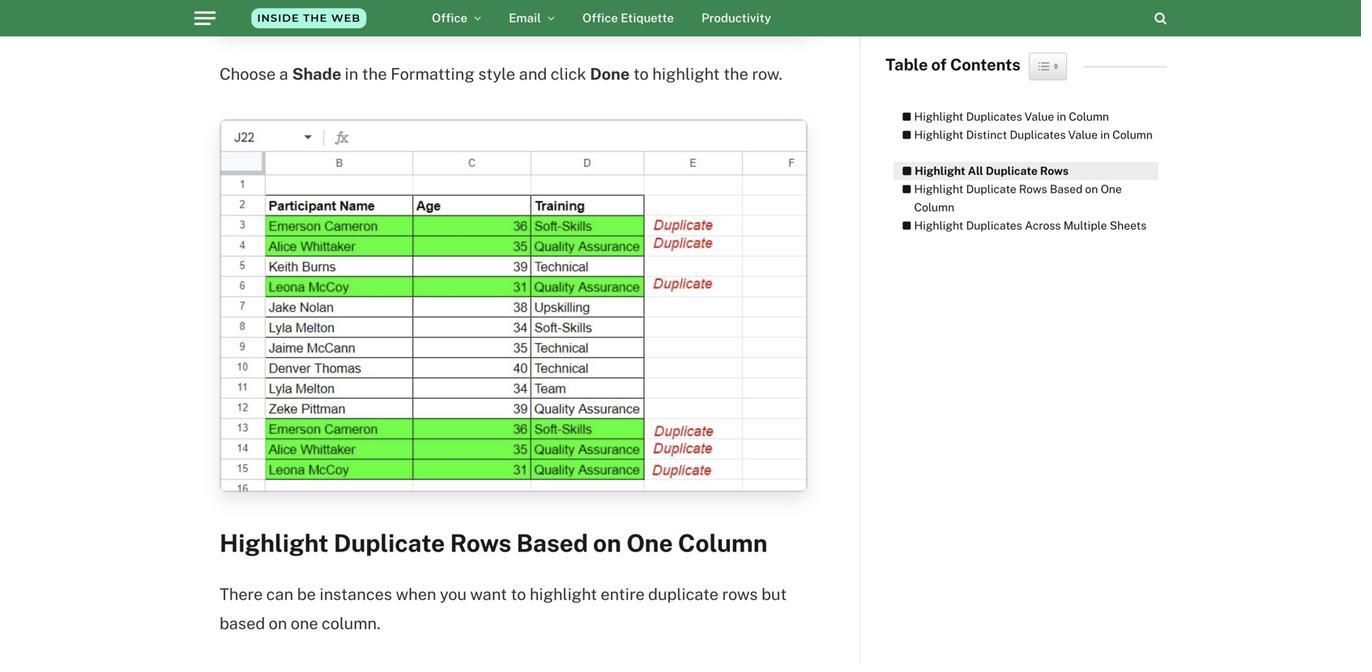 Task type: describe. For each thing, give the bounding box(es) containing it.
2 the from the left
[[724, 65, 748, 84]]

2 vertical spatial rows
[[450, 529, 511, 558]]

1 vertical spatial based
[[517, 529, 588, 558]]

1 vertical spatial duplicate
[[966, 182, 1017, 196]]

email
[[509, 11, 541, 25]]

there can be instances when you want to highlight entire duplicate rows but based on one column.
[[220, 585, 787, 633]]

column.
[[322, 614, 381, 633]]

and
[[519, 65, 547, 84]]

on inside the there can be instances when you want to highlight entire duplicate rows but based on one column.
[[269, 614, 287, 633]]

one inside highlight all duplicate rows highlight duplicate rows based on one column highlight duplicates across multiple sheets
[[1101, 182, 1122, 196]]

office for office etiquette
[[583, 11, 618, 25]]

distinct
[[966, 128, 1007, 141]]

entire
[[601, 585, 645, 604]]

highlight duplicate rows based on one column
[[220, 529, 768, 558]]

row.
[[752, 65, 783, 84]]

can
[[266, 585, 293, 604]]

search image
[[1155, 12, 1167, 25]]

style
[[478, 65, 515, 84]]

highlight duplicate rows based on one column link
[[894, 180, 1159, 217]]

2 vertical spatial in
[[1101, 128, 1110, 141]]

2 vertical spatial duplicate
[[334, 529, 445, 558]]

1 vertical spatial duplicates
[[1010, 128, 1066, 141]]

office etiquette
[[583, 11, 674, 25]]

column inside highlight all duplicate rows highlight duplicate rows based on one column highlight duplicates across multiple sheets
[[914, 201, 955, 214]]

inside the web image
[[228, 0, 390, 36]]

in for value
[[1057, 110, 1067, 123]]

but
[[762, 585, 787, 604]]

a
[[279, 65, 288, 84]]

choose a shade in the formatting style and click done to highlight the row.
[[220, 65, 783, 84]]

highlight duplicates value in column highlight distinct duplicates value in column
[[914, 110, 1153, 141]]

instances
[[320, 585, 392, 604]]

sheets
[[1110, 219, 1147, 232]]

of
[[931, 55, 947, 74]]

duplicates inside highlight all duplicate rows highlight duplicate rows based on one column highlight duplicates across multiple sheets
[[966, 219, 1022, 232]]

be
[[297, 585, 316, 604]]

1 vertical spatial rows
[[1019, 182, 1047, 196]]

office link
[[418, 0, 495, 36]]

office for office
[[432, 11, 468, 25]]

to inside the there can be instances when you want to highlight entire duplicate rows but based on one column.
[[511, 585, 526, 604]]

you
[[440, 585, 467, 604]]

shade
[[292, 65, 341, 84]]

0 vertical spatial rows
[[1040, 164, 1069, 178]]



Task type: vqa. For each thing, say whether or not it's contained in the screenshot.
1st Count from the top of the Count Significant Figures Using Formula Count Significant Figures Using VBA
no



Task type: locate. For each thing, give the bounding box(es) containing it.
1 vertical spatial one
[[627, 529, 673, 558]]

highlight left entire
[[530, 585, 597, 604]]

1 horizontal spatial office
[[583, 11, 618, 25]]

done
[[590, 65, 630, 84]]

the left the row.
[[724, 65, 748, 84]]

email link
[[495, 0, 569, 36]]

contents
[[950, 55, 1021, 74]]

duplicates
[[966, 110, 1022, 123], [1010, 128, 1066, 141], [966, 219, 1022, 232]]

one up entire
[[627, 529, 673, 558]]

1 vertical spatial value
[[1068, 128, 1098, 141]]

table of contents
[[886, 55, 1021, 74]]

0 vertical spatial to
[[634, 65, 649, 84]]

formatting
[[391, 65, 475, 84]]

1 the from the left
[[362, 65, 387, 84]]

0 vertical spatial one
[[1101, 182, 1122, 196]]

1 horizontal spatial in
[[1057, 110, 1067, 123]]

based
[[1050, 182, 1083, 196], [517, 529, 588, 558]]

0 horizontal spatial to
[[511, 585, 526, 604]]

there
[[220, 585, 263, 604]]

when
[[396, 585, 436, 604]]

duplicate up the when
[[334, 529, 445, 558]]

0 horizontal spatial based
[[517, 529, 588, 558]]

one up 'sheets'
[[1101, 182, 1122, 196]]

highlight down etiquette
[[653, 65, 720, 84]]

0 vertical spatial in
[[345, 65, 358, 84]]

based
[[220, 614, 265, 633]]

0 vertical spatial duplicate
[[986, 164, 1038, 178]]

highlight duplicates value in column link
[[894, 108, 1109, 126]]

1 horizontal spatial to
[[634, 65, 649, 84]]

duplicate
[[648, 585, 719, 604]]

highlight
[[914, 110, 964, 123], [914, 128, 964, 141], [915, 164, 966, 178], [914, 182, 964, 196], [914, 219, 964, 232], [220, 529, 329, 558]]

the right shade
[[362, 65, 387, 84]]

office etiquette link
[[569, 0, 688, 36]]

value
[[1025, 110, 1054, 123], [1068, 128, 1098, 141]]

duplicates down highlight duplicates value in column link
[[1010, 128, 1066, 141]]

to right want
[[511, 585, 526, 604]]

0 vertical spatial on
[[1085, 182, 1098, 196]]

want
[[470, 585, 507, 604]]

1 horizontal spatial based
[[1050, 182, 1083, 196]]

1 vertical spatial on
[[593, 529, 621, 558]]

highlight all duplicate rows highlight duplicate rows based on one column highlight duplicates across multiple sheets
[[914, 164, 1147, 232]]

rows
[[1040, 164, 1069, 178], [1019, 182, 1047, 196], [450, 529, 511, 558]]

0 horizontal spatial in
[[345, 65, 358, 84]]

duplicate
[[986, 164, 1038, 178], [966, 182, 1017, 196], [334, 529, 445, 558]]

highlight inside the there can be instances when you want to highlight entire duplicate rows but based on one column.
[[530, 585, 597, 604]]

1 horizontal spatial highlight
[[653, 65, 720, 84]]

productivity link
[[688, 0, 785, 36]]

office
[[432, 11, 468, 25], [583, 11, 618, 25]]

highlight
[[653, 65, 720, 84], [530, 585, 597, 604]]

the
[[362, 65, 387, 84], [724, 65, 748, 84]]

rows up the 'across'
[[1019, 182, 1047, 196]]

0 horizontal spatial one
[[627, 529, 673, 558]]

0 horizontal spatial highlight
[[530, 585, 597, 604]]

1 horizontal spatial value
[[1068, 128, 1098, 141]]

all
[[968, 164, 984, 178]]

etiquette
[[621, 11, 674, 25]]

1 vertical spatial to
[[511, 585, 526, 604]]

on inside highlight all duplicate rows highlight duplicate rows based on one column highlight duplicates across multiple sheets
[[1085, 182, 1098, 196]]

based inside highlight all duplicate rows highlight duplicate rows based on one column highlight duplicates across multiple sheets
[[1050, 182, 1083, 196]]

0 horizontal spatial the
[[362, 65, 387, 84]]

rows
[[722, 585, 758, 604]]

0 vertical spatial duplicates
[[966, 110, 1022, 123]]

0 horizontal spatial on
[[269, 614, 287, 633]]

on left the one
[[269, 614, 287, 633]]

across
[[1025, 219, 1061, 232]]

one
[[1101, 182, 1122, 196], [627, 529, 673, 558]]

on up entire
[[593, 529, 621, 558]]

duplicate down highlight all duplicate rows link
[[966, 182, 1017, 196]]

on
[[1085, 182, 1098, 196], [593, 529, 621, 558], [269, 614, 287, 633]]

highlight duplicates across multiple sheets link
[[894, 217, 1147, 235]]

office up "formatting"
[[432, 11, 468, 25]]

duplicates down highlight duplicate rows based on one column link
[[966, 219, 1022, 232]]

2 horizontal spatial on
[[1085, 182, 1098, 196]]

to
[[634, 65, 649, 84], [511, 585, 526, 604]]

table
[[886, 55, 928, 74]]

0 vertical spatial value
[[1025, 110, 1054, 123]]

0 vertical spatial highlight
[[653, 65, 720, 84]]

rows up highlight duplicate rows based on one column link
[[1040, 164, 1069, 178]]

in for shade
[[345, 65, 358, 84]]

in
[[345, 65, 358, 84], [1057, 110, 1067, 123], [1101, 128, 1110, 141]]

0 vertical spatial based
[[1050, 182, 1083, 196]]

choose
[[220, 65, 276, 84]]

0 horizontal spatial value
[[1025, 110, 1054, 123]]

multiple
[[1064, 219, 1107, 232]]

duplicate up highlight duplicate rows based on one column link
[[986, 164, 1038, 178]]

column
[[1069, 110, 1109, 123], [1113, 128, 1153, 141], [914, 201, 955, 214], [678, 529, 768, 558]]

2 horizontal spatial in
[[1101, 128, 1110, 141]]

2 office from the left
[[583, 11, 618, 25]]

0 horizontal spatial office
[[432, 11, 468, 25]]

rows up want
[[450, 529, 511, 558]]

1 horizontal spatial one
[[1101, 182, 1122, 196]]

2 vertical spatial on
[[269, 614, 287, 633]]

office left etiquette
[[583, 11, 618, 25]]

highlight all duplicate rows link
[[894, 162, 1069, 180]]

duplicates up distinct
[[966, 110, 1022, 123]]

1 horizontal spatial the
[[724, 65, 748, 84]]

productivity
[[702, 11, 771, 25]]

1 office from the left
[[432, 11, 468, 25]]

one
[[291, 614, 318, 633]]

highlight distinct duplicates value in column link
[[894, 126, 1153, 144]]

1 vertical spatial in
[[1057, 110, 1067, 123]]

on up multiple
[[1085, 182, 1098, 196]]

1 horizontal spatial on
[[593, 529, 621, 558]]

to right 'done' on the top left of page
[[634, 65, 649, 84]]

2 vertical spatial duplicates
[[966, 219, 1022, 232]]

click
[[551, 65, 586, 84]]

1 vertical spatial highlight
[[530, 585, 597, 604]]



